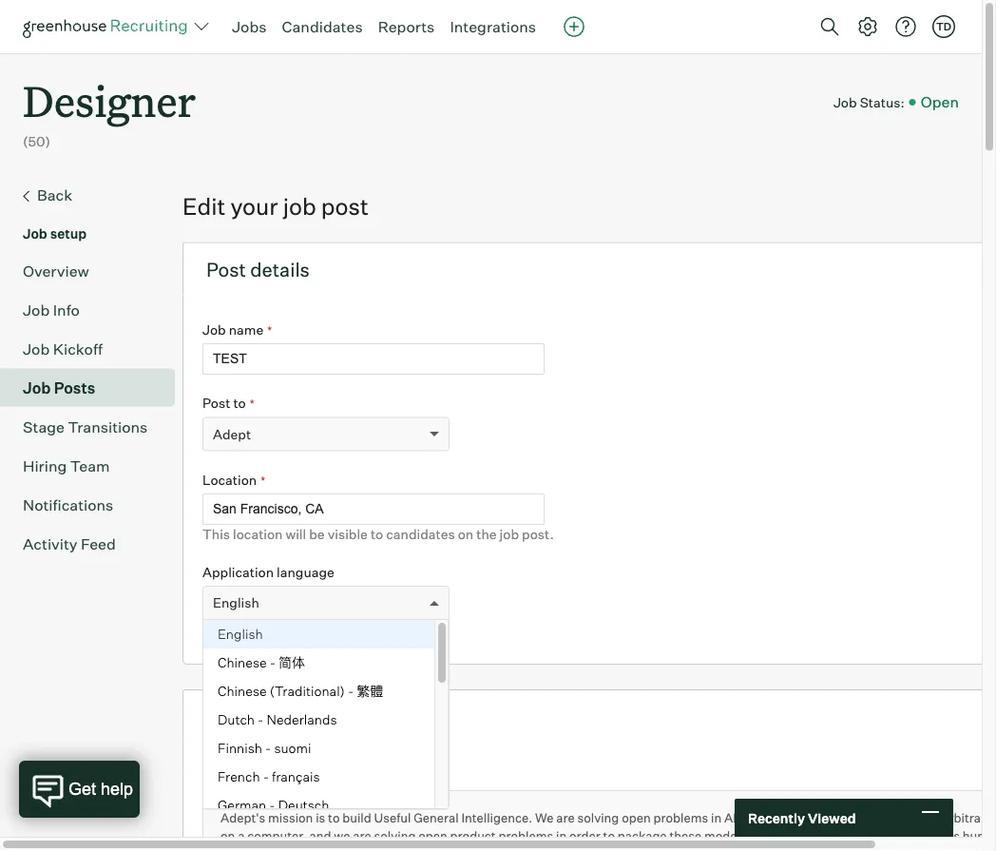 Task type: vqa. For each thing, say whether or not it's contained in the screenshot.
2023 Q3
no



Task type: locate. For each thing, give the bounding box(es) containing it.
0 vertical spatial chinese
[[218, 655, 267, 671]]

problems
[[654, 810, 709, 825]]

german - deutsch
[[218, 797, 330, 814]]

in left the ai
[[712, 810, 722, 825]]

1 vertical spatial job
[[500, 526, 519, 543]]

chinese for chinese (traditional) - 繁體
[[218, 683, 267, 700]]

in right the ai
[[740, 810, 750, 825]]

- for deutsch
[[270, 797, 275, 814]]

intelligence.
[[462, 810, 533, 825]]

chinese
[[218, 655, 267, 671], [218, 683, 267, 700]]

2 chinese from the top
[[218, 683, 267, 700]]

activity feed link
[[23, 532, 167, 555]]

overview link
[[23, 259, 167, 282]]

details
[[250, 257, 310, 281]]

job left posts
[[23, 378, 51, 397]]

post description
[[206, 705, 351, 729]]

job right the
[[500, 526, 519, 543]]

chinese left 简体
[[218, 655, 267, 671]]

job left setup
[[23, 225, 47, 242]]

job kickoff
[[23, 339, 103, 358]]

hiring
[[23, 456, 67, 475]]

this
[[203, 526, 230, 543]]

solving
[[578, 810, 620, 825]]

stage transitions
[[23, 417, 148, 436]]

description introduction
[[203, 768, 343, 783]]

dutch - nederlands option
[[204, 706, 435, 734]]

search image
[[819, 15, 842, 38]]

edit your job post
[[183, 192, 369, 220]]

chinese inside chinese (traditional) - 繁體 option
[[218, 683, 267, 700]]

job posts
[[23, 378, 95, 397]]

reports link
[[378, 17, 435, 36]]

french - français option
[[204, 763, 435, 792]]

- left 简体
[[270, 655, 276, 671]]

job left kickoff
[[23, 339, 50, 358]]

application language
[[203, 564, 335, 580]]

job name
[[203, 321, 264, 338]]

to up adept "option"
[[233, 395, 246, 412]]

activity
[[23, 534, 78, 553]]

job left status: on the right top
[[834, 94, 858, 110]]

1 vertical spatial post
[[203, 395, 231, 412]]

- left suomi
[[265, 740, 271, 757]]

dutch
[[218, 712, 255, 728]]

will
[[286, 526, 306, 543]]

0 vertical spatial english
[[213, 595, 260, 611]]

list box
[[204, 620, 449, 820]]

1 vertical spatial english
[[218, 626, 263, 643]]

français
[[272, 769, 320, 785]]

post
[[206, 257, 246, 281], [203, 395, 231, 412], [206, 705, 246, 729]]

visible
[[328, 526, 368, 543]]

- for français
[[263, 769, 269, 785]]

None field
[[213, 587, 218, 619]]

- right dutch
[[258, 712, 264, 728]]

post up finnish
[[206, 705, 246, 729]]

job for job name
[[203, 321, 226, 338]]

td button
[[929, 11, 960, 42]]

0 vertical spatial post
[[206, 257, 246, 281]]

english down application
[[213, 595, 260, 611]]

kickoff
[[53, 339, 103, 358]]

post for post description
[[206, 705, 246, 729]]

- right french
[[263, 769, 269, 785]]

english up chinese - 简体
[[218, 626, 263, 643]]

stage transitions link
[[23, 415, 167, 438]]

2 vertical spatial post
[[206, 705, 246, 729]]

introduction
[[272, 768, 343, 783]]

team
[[70, 456, 110, 475]]

is
[[316, 810, 326, 825]]

english option down application
[[213, 595, 260, 611]]

post left details
[[206, 257, 246, 281]]

in
[[712, 810, 722, 825], [740, 810, 750, 825]]

- left 繁體
[[348, 683, 354, 700]]

english option
[[213, 595, 260, 611], [204, 620, 435, 649]]

chinese inside the chinese - 简体 option
[[218, 655, 267, 671]]

english option up 简体
[[204, 620, 435, 649]]

open
[[921, 92, 960, 111]]

job right your
[[283, 192, 316, 220]]

jobs
[[232, 17, 267, 36]]

candidates
[[386, 526, 455, 543]]

language
[[277, 564, 335, 580]]

job left name
[[203, 321, 226, 338]]

- down french - français
[[270, 797, 275, 814]]

description
[[203, 768, 270, 783]]

candidates
[[282, 17, 363, 36]]

1 horizontal spatial job
[[500, 526, 519, 543]]

setup
[[50, 225, 87, 242]]

greenhouse recruiting image
[[23, 15, 194, 38]]

1 horizontal spatial in
[[740, 810, 750, 825]]

0 horizontal spatial in
[[712, 810, 722, 825]]

edit
[[183, 192, 226, 220]]

location
[[233, 526, 283, 543]]

nederlands
[[267, 712, 337, 728]]

1 chinese from the top
[[218, 655, 267, 671]]

chinese (traditional) - 繁體
[[218, 683, 384, 700]]

t
[[996, 810, 997, 825]]

application
[[203, 564, 274, 580]]

that
[[876, 810, 899, 825]]

be
[[309, 526, 325, 543]]

0 vertical spatial job
[[283, 192, 316, 220]]

post for post details
[[206, 257, 246, 281]]

arbitrary
[[943, 810, 993, 825]]

adept
[[213, 426, 251, 442]]

chinese (traditional) - 繁體 option
[[204, 677, 435, 706]]

job left the info
[[23, 300, 50, 319]]

2 in from the left
[[740, 810, 750, 825]]

None text field
[[203, 344, 545, 375], [203, 494, 545, 525], [203, 344, 545, 375], [203, 494, 545, 525]]

chinese - 简体
[[218, 655, 305, 671]]

description
[[250, 705, 351, 729]]

post up adept "option"
[[203, 395, 231, 412]]

post.
[[522, 526, 554, 543]]

job for job setup
[[23, 225, 47, 242]]

job kickoff link
[[23, 337, 167, 360]]

post details
[[206, 257, 310, 281]]

job
[[834, 94, 858, 110], [23, 225, 47, 242], [23, 300, 50, 319], [203, 321, 226, 338], [23, 339, 50, 358], [23, 378, 51, 397]]

简体
[[279, 655, 305, 671]]

- inside option
[[270, 797, 275, 814]]

post for post to
[[203, 395, 231, 412]]

1 vertical spatial chinese
[[218, 683, 267, 700]]

models
[[831, 810, 873, 825]]

chinese up dutch
[[218, 683, 267, 700]]



Task type: describe. For each thing, give the bounding box(es) containing it.
activity feed
[[23, 534, 116, 553]]

recently viewed
[[749, 810, 857, 826]]

info
[[53, 300, 80, 319]]

transitions
[[68, 417, 148, 436]]

location
[[203, 471, 257, 488]]

(traditional)
[[270, 683, 345, 700]]

we
[[536, 810, 554, 825]]

job setup
[[23, 225, 87, 242]]

back
[[37, 185, 72, 204]]

to right visible
[[371, 526, 384, 543]]

finnish - suomi option
[[204, 734, 435, 763]]

post
[[321, 192, 369, 220]]

candidates link
[[282, 17, 363, 36]]

french
[[218, 769, 260, 785]]

useful
[[374, 810, 411, 825]]

designer link
[[23, 53, 196, 132]]

job for job info
[[23, 300, 50, 319]]

1 vertical spatial english option
[[204, 620, 435, 649]]

to left train
[[787, 810, 799, 825]]

feed
[[81, 534, 116, 553]]

deutsch
[[278, 797, 330, 814]]

adept option
[[213, 426, 251, 442]]

- for 简体
[[270, 655, 276, 671]]

integrations
[[450, 17, 537, 36]]

open
[[622, 810, 651, 825]]

do
[[925, 810, 940, 825]]

hiring team link
[[23, 454, 167, 477]]

integrations link
[[450, 17, 537, 36]]

jobs link
[[232, 17, 267, 36]]

back link
[[23, 183, 167, 208]]

order
[[753, 810, 784, 825]]

posts
[[54, 378, 95, 397]]

chinese for chinese - 简体
[[218, 655, 267, 671]]

dutch - nederlands
[[218, 712, 337, 728]]

general
[[414, 810, 459, 825]]

german
[[218, 797, 267, 814]]

this location will be visible to candidates on the job post.
[[203, 526, 554, 543]]

designer
[[23, 72, 196, 128]]

french - français
[[218, 769, 320, 785]]

1 in from the left
[[712, 810, 722, 825]]

mission
[[268, 810, 313, 825]]

notifications
[[23, 495, 114, 514]]

designer (50)
[[23, 72, 196, 150]]

on
[[458, 526, 474, 543]]

- for nederlands
[[258, 712, 264, 728]]

are
[[557, 810, 575, 825]]

can
[[902, 810, 923, 825]]

the
[[477, 526, 497, 543]]

german - deutsch option
[[204, 792, 435, 820]]

recently
[[749, 810, 806, 826]]

adept's
[[221, 810, 266, 825]]

build
[[343, 810, 372, 825]]

0 vertical spatial english option
[[213, 595, 260, 611]]

viewed
[[808, 810, 857, 826]]

job for job status:
[[834, 94, 858, 110]]

job for job kickoff
[[23, 339, 50, 358]]

list box containing english
[[204, 620, 449, 820]]

stage
[[23, 417, 65, 436]]

繁體
[[357, 683, 384, 700]]

job info link
[[23, 298, 167, 321]]

job status:
[[834, 94, 905, 110]]

adept's mission is to build useful general intelligence. we are solving open problems in ai in order to train models that can do arbitrary t
[[221, 810, 997, 851]]

chinese - 简体 option
[[204, 649, 435, 677]]

job info
[[23, 300, 80, 319]]

0 horizontal spatial job
[[283, 192, 316, 220]]

td
[[937, 20, 952, 33]]

your
[[231, 192, 278, 220]]

finnish
[[218, 740, 262, 757]]

ai
[[725, 810, 737, 825]]

post to
[[203, 395, 246, 412]]

(50)
[[23, 133, 50, 150]]

configure image
[[857, 15, 880, 38]]

td button
[[933, 15, 956, 38]]

suomi
[[274, 740, 311, 757]]

finnish - suomi
[[218, 740, 311, 757]]

train
[[801, 810, 828, 825]]

job for job posts
[[23, 378, 51, 397]]

to right is at the left of the page
[[328, 810, 340, 825]]

hiring team
[[23, 456, 110, 475]]

- for suomi
[[265, 740, 271, 757]]



